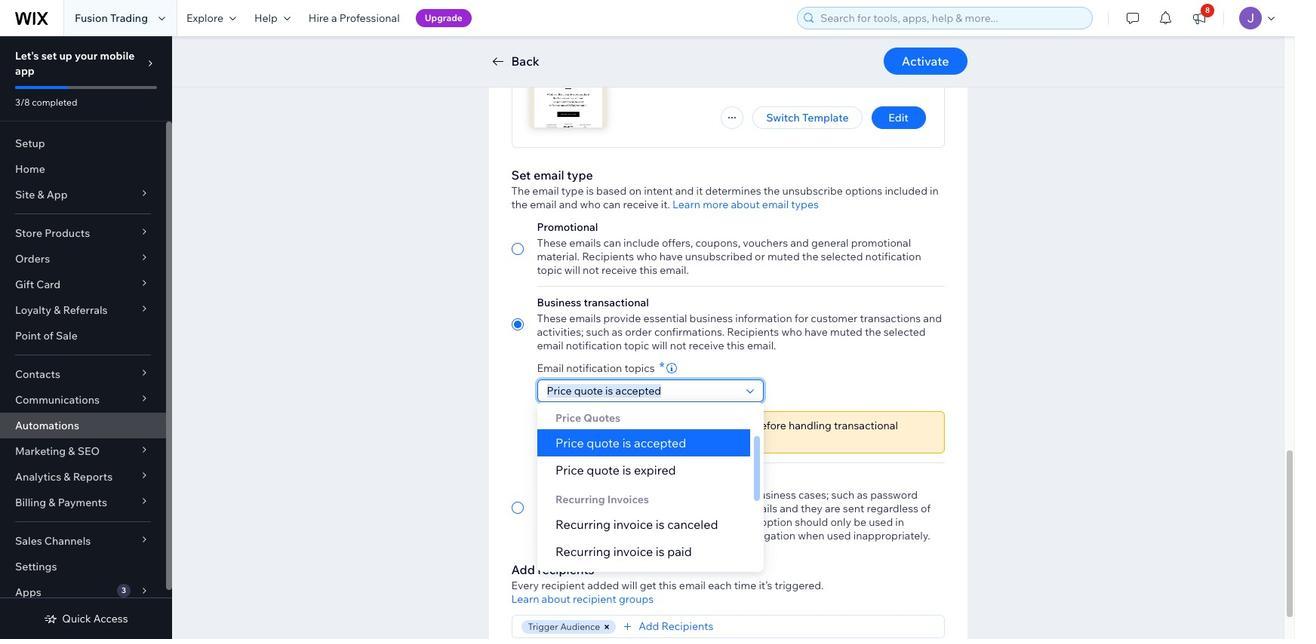 Task type: vqa. For each thing, say whether or not it's contained in the screenshot.
muted to the top
yes



Task type: describe. For each thing, give the bounding box(es) containing it.
store
[[15, 227, 42, 240]]

& for marketing
[[68, 445, 75, 458]]

your
[[75, 49, 98, 63]]

learn more about email types link
[[673, 198, 819, 211]]

edit button
[[872, 106, 926, 129]]

is inside the email type is based on intent and it determines the unsubscribe options included in the email and who can receive it.
[[586, 184, 594, 198]]

email right the
[[530, 198, 557, 211]]

recipients down add recipients every recipient added will get this email each time it's triggered. learn about recipient groups
[[662, 620, 714, 634]]

who inside promotional these emails can include offers, coupons, vouchers and general promotional material. recipients who have unsubscribed or muted the selected notification topic will not receive this email.
[[637, 250, 657, 264]]

set email type
[[512, 168, 593, 183]]

of inside sidebar element
[[43, 329, 54, 343]]

channels
[[44, 535, 91, 548]]

promotional
[[537, 220, 598, 234]]

0 horizontal spatial sent
[[654, 489, 676, 502]]

recipients inside business critical these emails should be sent only for critical business cases; such as password reset. recipients are unable to mute these emails and they are sent regardless of the recipient's consent to receive emails. this option should only be used in extreme cases as it may expose you to legal litigation when used inappropriately.
[[567, 502, 619, 516]]

invoice for canceled
[[613, 517, 653, 532]]

sale
[[56, 329, 78, 343]]

receive inside promotional these emails can include offers, coupons, vouchers and general promotional material. recipients who have unsubscribed or muted the selected notification topic will not receive this email.
[[602, 264, 637, 277]]

point of sale link
[[0, 323, 166, 349]]

on
[[629, 184, 642, 198]]

confirmations.
[[655, 325, 725, 339]]

not inside business transactional these emails provide essential business information for customer transactions and activities; such as order confirmations. recipients who have muted the selected email notification topic will not receive this email.
[[670, 339, 687, 353]]

will inside business transactional these emails provide essential business information for customer transactions and activities; such as order confirmations. recipients who have muted the selected email notification topic will not receive this email.
[[652, 339, 668, 353]]

app
[[47, 188, 68, 202]]

access
[[93, 612, 128, 626]]

loyalty & referrals
[[15, 304, 108, 317]]

added
[[588, 579, 619, 593]]

expired
[[634, 463, 676, 478]]

emails up recipient's
[[570, 489, 601, 502]]

transactional inside we recommend seeking local legal advice before handling transactional emails.
[[834, 419, 898, 433]]

topic inside promotional these emails can include offers, coupons, vouchers and general promotional material. recipients who have unsubscribed or muted the selected notification topic will not receive this email.
[[537, 264, 562, 277]]

add for recipients
[[639, 620, 659, 634]]

business for business transactional these emails provide essential business information for customer transactions and activities; such as order confirmations. recipients who have muted the selected email notification topic will not receive this email.
[[537, 296, 582, 310]]

email inside business transactional these emails provide essential business information for customer transactions and activities; such as order confirmations. recipients who have muted the selected email notification topic will not receive this email.
[[537, 339, 564, 353]]

seeking
[[627, 419, 666, 433]]

email down set email type
[[533, 184, 559, 198]]

learn inside add recipients every recipient added will get this email each time it's triggered. learn about recipient groups
[[512, 593, 539, 606]]

vouchers
[[743, 236, 788, 250]]

information
[[736, 312, 793, 325]]

price for price quote is expired
[[555, 463, 584, 478]]

hire
[[309, 11, 329, 25]]

trigger
[[528, 621, 559, 633]]

intent
[[644, 184, 673, 198]]

2 are from the left
[[825, 502, 841, 516]]

more
[[703, 198, 729, 211]]

these inside promotional these emails can include offers, coupons, vouchers and general promotional material. recipients who have unsubscribed or muted the selected notification topic will not receive this email.
[[537, 236, 567, 250]]

contacts
[[15, 368, 60, 381]]

and up promotional
[[559, 198, 578, 211]]

email. inside promotional these emails can include offers, coupons, vouchers and general promotional material. recipients who have unsubscribed or muted the selected notification topic will not receive this email.
[[660, 264, 689, 277]]

preview image
[[530, 52, 606, 128]]

3/8 completed
[[15, 97, 77, 108]]

list box containing price quote is accepted
[[537, 402, 764, 593]]

0 horizontal spatial used
[[827, 529, 851, 543]]

8 button
[[1183, 0, 1216, 36]]

accepted
[[634, 436, 686, 451]]

mobile
[[100, 49, 135, 63]]

seo
[[78, 445, 100, 458]]

email inside add recipients every recipient added will get this email each time it's triggered. learn about recipient groups
[[679, 579, 706, 593]]

recurring invoice is paid
[[555, 544, 692, 560]]

in inside business critical these emails should be sent only for critical business cases; such as password reset. recipients are unable to mute these emails and they are sent regardless of the recipient's consent to receive emails. this option should only be used in extreme cases as it may expose you to legal litigation when used inappropriately.
[[896, 516, 905, 529]]

loyalty
[[15, 304, 51, 317]]

let's set up your mobile app
[[15, 49, 135, 78]]

consent
[[609, 516, 649, 529]]

groups
[[619, 593, 654, 606]]

site
[[15, 188, 35, 202]]

upgrade button
[[416, 9, 472, 27]]

is for accepted
[[622, 436, 631, 451]]

this inside add recipients every recipient added will get this email each time it's triggered. learn about recipient groups
[[659, 579, 677, 593]]

emails inside business transactional these emails provide essential business information for customer transactions and activities; such as order confirmations. recipients who have muted the selected email notification topic will not receive this email.
[[570, 312, 601, 325]]

the
[[512, 184, 530, 198]]

customer
[[811, 312, 858, 325]]

quote for accepted
[[587, 436, 620, 451]]

expose
[[656, 529, 691, 543]]

8
[[1206, 5, 1211, 15]]

home
[[15, 162, 45, 176]]

include
[[624, 236, 660, 250]]

each
[[708, 579, 732, 593]]

1 horizontal spatial used
[[869, 516, 893, 529]]

cases
[[580, 529, 608, 543]]

the down the set
[[512, 198, 528, 211]]

completed
[[32, 97, 77, 108]]

can inside the email type is based on intent and it determines the unsubscribe options included in the email and who can receive it.
[[603, 198, 621, 211]]

will inside promotional these emails can include offers, coupons, vouchers and general promotional material. recipients who have unsubscribed or muted the selected notification topic will not receive this email.
[[565, 264, 581, 277]]

legal inside we recommend seeking local legal advice before handling transactional emails.
[[694, 419, 717, 433]]

recipient down recipients
[[542, 579, 585, 593]]

recurring for recurring invoice is canceled
[[555, 517, 611, 532]]

and right it.
[[676, 184, 694, 198]]

& for analytics
[[64, 470, 71, 484]]

recipient's
[[556, 516, 607, 529]]

such inside business transactional these emails provide essential business information for customer transactions and activities; such as order confirmations. recipients who have muted the selected email notification topic will not receive this email.
[[586, 325, 610, 339]]

recipient up audience
[[573, 593, 617, 606]]

edit
[[889, 111, 909, 125]]

quick access button
[[44, 612, 128, 626]]

local
[[668, 419, 691, 433]]

price quote is accepted
[[555, 436, 686, 451]]

price for price quotes
[[555, 412, 581, 425]]

3/8
[[15, 97, 30, 108]]

these
[[716, 502, 744, 516]]

analytics & reports button
[[0, 464, 166, 490]]

2 horizontal spatial to
[[714, 529, 724, 543]]

let's
[[15, 49, 39, 63]]

the inside business critical these emails should be sent only for critical business cases; such as password reset. recipients are unable to mute these emails and they are sent regardless of the recipient's consent to receive emails. this option should only be used in extreme cases as it may expose you to legal litigation when used inappropriately.
[[537, 516, 554, 529]]

sales channels button
[[0, 529, 166, 554]]

store products
[[15, 227, 90, 240]]

card
[[36, 278, 61, 291]]

quote for expired
[[587, 463, 620, 478]]

explore
[[187, 11, 223, 25]]

1 horizontal spatial to
[[675, 502, 686, 516]]

as inside business transactional these emails provide essential business information for customer transactions and activities; such as order confirmations. recipients who have muted the selected email notification topic will not receive this email.
[[612, 325, 623, 339]]

0 horizontal spatial be
[[639, 489, 652, 502]]

recipients
[[538, 563, 595, 578]]

add recipients every recipient added will get this email each time it's triggered. learn about recipient groups
[[512, 563, 824, 606]]

0 vertical spatial only
[[678, 489, 699, 502]]

help button
[[245, 0, 300, 36]]

1 vertical spatial as
[[857, 489, 868, 502]]

& for loyalty
[[54, 304, 61, 317]]

point
[[15, 329, 41, 343]]

template
[[803, 111, 849, 125]]

notification inside the email notification topics *
[[567, 362, 622, 375]]

receive inside business critical these emails should be sent only for critical business cases; such as password reset. recipients are unable to mute these emails and they are sent regardless of the recipient's consent to receive emails. this option should only be used in extreme cases as it may expose you to legal litigation when used inappropriately.
[[663, 516, 699, 529]]

advice
[[720, 419, 752, 433]]

type for the email type is based on intent and it determines the unsubscribe options included in the email and who can receive it.
[[562, 184, 584, 198]]

switch template button
[[753, 106, 863, 129]]

these for business critical
[[537, 489, 567, 502]]

quotes
[[583, 412, 620, 425]]

recurring for recurring invoices
[[555, 493, 605, 507]]

recurring for recurring invoice is paid
[[555, 544, 611, 560]]

canceled
[[667, 517, 718, 532]]

Email notification topics field
[[543, 381, 742, 402]]

the left types
[[764, 184, 780, 198]]

1 horizontal spatial sent
[[843, 502, 865, 516]]

and inside business critical these emails should be sent only for critical business cases; such as password reset. recipients are unable to mute these emails and they are sent regardless of the recipient's consent to receive emails. this option should only be used in extreme cases as it may expose you to legal litigation when used inappropriately.
[[780, 502, 799, 516]]

0 vertical spatial about
[[731, 198, 760, 211]]

reset.
[[537, 502, 565, 516]]

for for only
[[702, 489, 716, 502]]

is for canceled
[[656, 517, 665, 532]]

email
[[537, 362, 564, 375]]

0 horizontal spatial critical
[[584, 473, 618, 486]]

muted inside promotional these emails can include offers, coupons, vouchers and general promotional material. recipients who have unsubscribed or muted the selected notification topic will not receive this email.
[[768, 250, 800, 264]]

business inside business transactional these emails provide essential business information for customer transactions and activities; such as order confirmations. recipients who have muted the selected email notification topic will not receive this email.
[[690, 312, 733, 325]]

automations
[[15, 419, 79, 433]]

this inside business transactional these emails provide essential business information for customer transactions and activities; such as order confirmations. recipients who have muted the selected email notification topic will not receive this email.
[[727, 339, 745, 353]]

or
[[755, 250, 766, 264]]

for for information
[[795, 312, 809, 325]]

mute
[[688, 502, 714, 516]]

0 horizontal spatial to
[[651, 516, 661, 529]]

it.
[[661, 198, 670, 211]]

3
[[122, 586, 126, 596]]

receive inside business transactional these emails provide essential business information for customer transactions and activities; such as order confirmations. recipients who have muted the selected email notification topic will not receive this email.
[[689, 339, 725, 353]]

regardless
[[867, 502, 919, 516]]

provide
[[604, 312, 641, 325]]

switch
[[767, 111, 800, 125]]

contacts button
[[0, 362, 166, 387]]



Task type: locate. For each thing, give the bounding box(es) containing it.
and left they
[[780, 502, 799, 516]]

not inside promotional these emails can include offers, coupons, vouchers and general promotional material. recipients who have unsubscribed or muted the selected notification topic will not receive this email.
[[583, 264, 599, 277]]

email left types
[[763, 198, 789, 211]]

muted inside business transactional these emails provide essential business information for customer transactions and activities; such as order confirmations. recipients who have muted the selected email notification topic will not receive this email.
[[831, 325, 863, 339]]

emails inside promotional these emails can include offers, coupons, vouchers and general promotional material. recipients who have unsubscribed or muted the selected notification topic will not receive this email.
[[570, 236, 601, 250]]

to
[[675, 502, 686, 516], [651, 516, 661, 529], [714, 529, 724, 543]]

to right you
[[714, 529, 724, 543]]

2 invoice from the top
[[613, 544, 653, 560]]

to right consent
[[651, 516, 661, 529]]

0 horizontal spatial add
[[512, 563, 535, 578]]

2 these from the top
[[537, 312, 567, 325]]

1 vertical spatial not
[[670, 339, 687, 353]]

0 vertical spatial emails.
[[547, 433, 581, 446]]

0 vertical spatial price
[[555, 412, 581, 425]]

cases;
[[799, 489, 829, 502]]

unable
[[640, 502, 673, 516]]

email up email at the bottom left
[[537, 339, 564, 353]]

is inside "price quote is accepted" option
[[622, 436, 631, 451]]

will inside add recipients every recipient added will get this email each time it's triggered. learn about recipient groups
[[622, 579, 638, 593]]

sales
[[15, 535, 42, 548]]

emails down promotional
[[570, 236, 601, 250]]

1 vertical spatial legal
[[726, 529, 750, 543]]

about inside add recipients every recipient added will get this email each time it's triggered. learn about recipient groups
[[542, 593, 571, 606]]

recipients inside business transactional these emails provide essential business information for customer transactions and activities; such as order confirmations. recipients who have muted the selected email notification topic will not receive this email.
[[727, 325, 779, 339]]

critical up recurring invoices
[[584, 473, 618, 486]]

only right they
[[831, 516, 852, 529]]

set
[[41, 49, 57, 63]]

price quote is accepted option
[[537, 430, 750, 457]]

is down 'price quote is accepted'
[[622, 463, 631, 478]]

help
[[254, 11, 278, 25]]

selected
[[821, 250, 863, 264], [884, 325, 926, 339]]

the left recipient's
[[537, 516, 554, 529]]

1 vertical spatial notification
[[566, 339, 622, 353]]

1 horizontal spatial not
[[670, 339, 687, 353]]

1 vertical spatial who
[[637, 250, 657, 264]]

of right regardless
[[921, 502, 931, 516]]

0 vertical spatial such
[[586, 325, 610, 339]]

fusion
[[75, 11, 108, 25]]

determines
[[706, 184, 762, 198]]

is for expired
[[622, 463, 631, 478]]

& left seo at the left bottom of the page
[[68, 445, 75, 458]]

business transactional these emails provide essential business information for customer transactions and activities; such as order confirmations. recipients who have muted the selected email notification topic will not receive this email.
[[537, 296, 942, 353]]

email. inside business transactional these emails provide essential business information for customer transactions and activities; such as order confirmations. recipients who have muted the selected email notification topic will not receive this email.
[[747, 339, 777, 353]]

1 horizontal spatial it
[[697, 184, 703, 198]]

it left determines
[[697, 184, 703, 198]]

invoice down invoices
[[613, 517, 653, 532]]

marketing & seo
[[15, 445, 100, 458]]

price inside "price quote is accepted" option
[[555, 436, 584, 451]]

1 business from the top
[[537, 296, 582, 310]]

this down include
[[640, 264, 658, 277]]

of left the sale at the bottom
[[43, 329, 54, 343]]

0 vertical spatial quote
[[587, 436, 620, 451]]

back button
[[489, 52, 540, 70]]

0 vertical spatial these
[[537, 236, 567, 250]]

learn about recipient groups link
[[512, 593, 654, 606]]

topic inside business transactional these emails provide essential business information for customer transactions and activities; such as order confirmations. recipients who have muted the selected email notification topic will not receive this email.
[[625, 339, 650, 353]]

time
[[735, 579, 757, 593]]

billing
[[15, 496, 46, 510]]

quote inside option
[[587, 436, 620, 451]]

activities;
[[537, 325, 584, 339]]

orders
[[15, 252, 50, 266]]

1 vertical spatial such
[[832, 489, 855, 502]]

& inside analytics & reports popup button
[[64, 470, 71, 484]]

have inside business transactional these emails provide essential business information for customer transactions and activities; such as order confirmations. recipients who have muted the selected email notification topic will not receive this email.
[[805, 325, 828, 339]]

price left quotes
[[555, 412, 581, 425]]

is down seeking
[[622, 436, 631, 451]]

email right the set
[[534, 168, 565, 183]]

these up email at the bottom left
[[537, 312, 567, 325]]

0 horizontal spatial only
[[678, 489, 699, 502]]

1 horizontal spatial for
[[795, 312, 809, 325]]

add
[[512, 563, 535, 578], [639, 620, 659, 634]]

for inside business critical these emails should be sent only for critical business cases; such as password reset. recipients are unable to mute these emails and they are sent regardless of the recipient's consent to receive emails. this option should only be used in extreme cases as it may expose you to legal litigation when used inappropriately.
[[702, 489, 716, 502]]

1 vertical spatial for
[[702, 489, 716, 502]]

receive
[[623, 198, 659, 211], [602, 264, 637, 277], [689, 339, 725, 353], [663, 516, 699, 529]]

settings
[[15, 560, 57, 574]]

for inside business transactional these emails provide essential business information for customer transactions and activities; such as order confirmations. recipients who have muted the selected email notification topic will not receive this email.
[[795, 312, 809, 325]]

the right the "customer"
[[865, 325, 882, 339]]

0 horizontal spatial email.
[[660, 264, 689, 277]]

1 horizontal spatial topic
[[625, 339, 650, 353]]

1 vertical spatial muted
[[831, 325, 863, 339]]

0 vertical spatial learn
[[673, 198, 701, 211]]

1 horizontal spatial selected
[[884, 325, 926, 339]]

1 horizontal spatial this
[[659, 579, 677, 593]]

back
[[512, 54, 540, 69]]

analytics
[[15, 470, 61, 484]]

upgrade
[[425, 12, 463, 23]]

1 horizontal spatial email.
[[747, 339, 777, 353]]

0 vertical spatial invoice
[[613, 517, 653, 532]]

in inside the email type is based on intent and it determines the unsubscribe options included in the email and who can receive it.
[[930, 184, 939, 198]]

notification inside promotional these emails can include offers, coupons, vouchers and general promotional material. recipients who have unsubscribed or muted the selected notification topic will not receive this email.
[[866, 250, 922, 264]]

notification right email at the bottom left
[[567, 362, 622, 375]]

1 horizontal spatial of
[[921, 502, 931, 516]]

in right the included
[[930, 184, 939, 198]]

0 vertical spatial add
[[512, 563, 535, 578]]

recipients up cases
[[567, 502, 619, 516]]

0 horizontal spatial it
[[624, 529, 630, 543]]

0 vertical spatial critical
[[584, 473, 618, 486]]

price quotes
[[555, 412, 620, 425]]

as left order
[[612, 325, 623, 339]]

1 vertical spatial will
[[652, 339, 668, 353]]

1 vertical spatial these
[[537, 312, 567, 325]]

options
[[846, 184, 883, 198]]

business up reset.
[[537, 473, 582, 486]]

hire a professional link
[[300, 0, 409, 36]]

is left based at the top of page
[[586, 184, 594, 198]]

business critical these emails should be sent only for critical business cases; such as password reset. recipients are unable to mute these emails and they are sent regardless of the recipient's consent to receive emails. this option should only be used in extreme cases as it may expose you to legal litigation when used inappropriately.
[[537, 473, 931, 543]]

only up canceled
[[678, 489, 699, 502]]

business up 'option'
[[753, 489, 797, 502]]

1 vertical spatial learn
[[512, 593, 539, 606]]

recipients inside promotional these emails can include offers, coupons, vouchers and general promotional material. recipients who have unsubscribed or muted the selected notification topic will not receive this email.
[[582, 250, 634, 264]]

unsubscribed
[[686, 250, 753, 264]]

such right cases;
[[832, 489, 855, 502]]

1 vertical spatial be
[[854, 516, 867, 529]]

3 price from the top
[[555, 463, 584, 478]]

business up activities;
[[537, 296, 582, 310]]

0 vertical spatial not
[[583, 264, 599, 277]]

offers,
[[662, 236, 693, 250]]

emails left provide
[[570, 312, 601, 325]]

& inside marketing & seo popup button
[[68, 445, 75, 458]]

add up every
[[512, 563, 535, 578]]

0 horizontal spatial emails.
[[547, 433, 581, 446]]

should
[[604, 489, 637, 502], [795, 516, 829, 529]]

are
[[622, 502, 637, 516], [825, 502, 841, 516]]

recurring up recipient's
[[555, 493, 605, 507]]

transactional inside business transactional these emails provide essential business information for customer transactions and activities; such as order confirmations. recipients who have muted the selected email notification topic will not receive this email.
[[584, 296, 649, 310]]

1 vertical spatial emails.
[[701, 516, 736, 529]]

communications
[[15, 393, 100, 407]]

add recipients button
[[621, 620, 714, 634]]

can inside promotional these emails can include offers, coupons, vouchers and general promotional material. recipients who have unsubscribed or muted the selected notification topic will not receive this email.
[[604, 236, 621, 250]]

2 recurring from the top
[[555, 517, 611, 532]]

0 horizontal spatial are
[[622, 502, 637, 516]]

can left include
[[604, 236, 621, 250]]

topic
[[537, 264, 562, 277], [625, 339, 650, 353]]

1 horizontal spatial learn
[[673, 198, 701, 211]]

legal right local
[[694, 419, 717, 433]]

they
[[801, 502, 823, 516]]

is left paid
[[656, 544, 665, 560]]

business
[[690, 312, 733, 325], [753, 489, 797, 502]]

0 vertical spatial muted
[[768, 250, 800, 264]]

& right site
[[37, 188, 44, 202]]

these for business transactional
[[537, 312, 567, 325]]

2 vertical spatial this
[[659, 579, 677, 593]]

who inside the email type is based on intent and it determines the unsubscribe options included in the email and who can receive it.
[[580, 198, 601, 211]]

1 vertical spatial recurring
[[555, 517, 611, 532]]

about
[[731, 198, 760, 211], [542, 593, 571, 606]]

to up canceled
[[675, 502, 686, 516]]

1 price from the top
[[555, 412, 581, 425]]

1 horizontal spatial such
[[832, 489, 855, 502]]

in down password on the right of page
[[896, 516, 905, 529]]

be down expired
[[639, 489, 652, 502]]

quote down recommend at left
[[587, 436, 620, 451]]

1 horizontal spatial emails.
[[701, 516, 736, 529]]

is for paid
[[656, 544, 665, 560]]

topic down promotional
[[537, 264, 562, 277]]

notification up the email notification topics *
[[566, 339, 622, 353]]

add for recipients
[[512, 563, 535, 578]]

1 vertical spatial critical
[[718, 489, 751, 502]]

1 vertical spatial about
[[542, 593, 571, 606]]

will left get
[[622, 579, 638, 593]]

2 quote from the top
[[587, 463, 620, 478]]

of inside business critical these emails should be sent only for critical business cases; such as password reset. recipients are unable to mute these emails and they are sent regardless of the recipient's consent to receive emails. this option should only be used in extreme cases as it may expose you to legal litigation when used inappropriately.
[[921, 502, 931, 516]]

1 quote from the top
[[587, 436, 620, 451]]

we recommend seeking local legal advice before handling transactional emails.
[[547, 419, 898, 446]]

1 vertical spatial invoice
[[613, 544, 653, 560]]

transactional up provide
[[584, 296, 649, 310]]

1 vertical spatial type
[[562, 184, 584, 198]]

notification up transactions
[[866, 250, 922, 264]]

emails. inside we recommend seeking local legal advice before handling transactional emails.
[[547, 433, 581, 446]]

notification inside business transactional these emails provide essential business information for customer transactions and activities; such as order confirmations. recipients who have muted the selected email notification topic will not receive this email.
[[566, 339, 622, 353]]

types
[[792, 198, 819, 211]]

when
[[798, 529, 825, 543]]

sent down expired
[[654, 489, 676, 502]]

switch template
[[767, 111, 849, 125]]

email. down information
[[747, 339, 777, 353]]

is down 'unable'
[[656, 517, 665, 532]]

products
[[45, 227, 90, 240]]

0 horizontal spatial for
[[702, 489, 716, 502]]

legal
[[694, 419, 717, 433], [726, 529, 750, 543]]

setup link
[[0, 131, 166, 156]]

the inside business transactional these emails provide essential business information for customer transactions and activities; such as order confirmations. recipients who have muted the selected email notification topic will not receive this email.
[[865, 325, 882, 339]]

business inside business transactional these emails provide essential business information for customer transactions and activities; such as order confirmations. recipients who have muted the selected email notification topic will not receive this email.
[[537, 296, 582, 310]]

2 vertical spatial recurring
[[555, 544, 611, 560]]

have left unsubscribed
[[660, 250, 683, 264]]

the right vouchers
[[803, 250, 819, 264]]

these down promotional
[[537, 236, 567, 250]]

2 price from the top
[[555, 436, 584, 451]]

analytics & reports
[[15, 470, 113, 484]]

& inside site & app 'popup button'
[[37, 188, 44, 202]]

0 vertical spatial will
[[565, 264, 581, 277]]

1 horizontal spatial only
[[831, 516, 852, 529]]

add down 'groups'
[[639, 620, 659, 634]]

who for transactional
[[782, 325, 803, 339]]

type down set email type
[[562, 184, 584, 198]]

are up recurring invoice is canceled
[[622, 502, 637, 516]]

hire a professional
[[309, 11, 400, 25]]

and right transactions
[[924, 312, 942, 325]]

0 horizontal spatial about
[[542, 593, 571, 606]]

& inside the billing & payments popup button
[[49, 496, 55, 510]]

0 vertical spatial of
[[43, 329, 54, 343]]

who for email
[[580, 198, 601, 211]]

list box
[[537, 402, 764, 593]]

business inside business critical these emails should be sent only for critical business cases; such as password reset. recipients are unable to mute these emails and they are sent regardless of the recipient's consent to receive emails. this option should only be used in extreme cases as it may expose you to legal litigation when used inappropriately.
[[753, 489, 797, 502]]

transactional right handling
[[834, 419, 898, 433]]

learn right it.
[[673, 198, 701, 211]]

0 vertical spatial for
[[795, 312, 809, 325]]

price
[[555, 412, 581, 425], [555, 436, 584, 451], [555, 463, 584, 478]]

price down 'we'
[[555, 436, 584, 451]]

quote up recurring invoices
[[587, 463, 620, 478]]

not right material.
[[583, 264, 599, 277]]

emails.
[[547, 433, 581, 446], [701, 516, 736, 529]]

1 recurring from the top
[[555, 493, 605, 507]]

be
[[639, 489, 652, 502], [854, 516, 867, 529]]

& left "reports"
[[64, 470, 71, 484]]

fusion trading
[[75, 11, 148, 25]]

receive inside the email type is based on intent and it determines the unsubscribe options included in the email and who can receive it.
[[623, 198, 659, 211]]

1 vertical spatial should
[[795, 516, 829, 529]]

1 horizontal spatial critical
[[718, 489, 751, 502]]

before
[[754, 419, 787, 433]]

selected inside promotional these emails can include offers, coupons, vouchers and general promotional material. recipients who have unsubscribed or muted the selected notification topic will not receive this email.
[[821, 250, 863, 264]]

these up recipient's
[[537, 489, 567, 502]]

legal down 'these'
[[726, 529, 750, 543]]

0 horizontal spatial not
[[583, 264, 599, 277]]

topic up topics
[[625, 339, 650, 353]]

up
[[59, 49, 72, 63]]

1 are from the left
[[622, 502, 637, 516]]

price for price quote is accepted
[[555, 436, 584, 451]]

audience
[[561, 621, 600, 633]]

type for set email type
[[567, 168, 593, 183]]

& inside loyalty & referrals dropdown button
[[54, 304, 61, 317]]

selected inside business transactional these emails provide essential business information for customer transactions and activities; such as order confirmations. recipients who have muted the selected email notification topic will not receive this email.
[[884, 325, 926, 339]]

2 horizontal spatial who
[[782, 325, 803, 339]]

1 horizontal spatial business
[[753, 489, 797, 502]]

and left general
[[791, 236, 809, 250]]

be left regardless
[[854, 516, 867, 529]]

& for site
[[37, 188, 44, 202]]

it
[[697, 184, 703, 198], [624, 529, 630, 543]]

and inside business transactional these emails provide essential business information for customer transactions and activities; such as order confirmations. recipients who have muted the selected email notification topic will not receive this email.
[[924, 312, 942, 325]]

0 vertical spatial type
[[567, 168, 593, 183]]

recipient
[[542, 579, 585, 593], [573, 593, 617, 606]]

these inside business critical these emails should be sent only for critical business cases; such as password reset. recipients are unable to mute these emails and they are sent regardless of the recipient's consent to receive emails. this option should only be used in extreme cases as it may expose you to legal litigation when used inappropriately.
[[537, 489, 567, 502]]

0 vertical spatial it
[[697, 184, 703, 198]]

it inside business critical these emails should be sent only for critical business cases; such as password reset. recipients are unable to mute these emails and they are sent regardless of the recipient's consent to receive emails. this option should only be used in extreme cases as it may expose you to legal litigation when used inappropriately.
[[624, 529, 630, 543]]

emails
[[570, 236, 601, 250], [570, 312, 601, 325], [570, 489, 601, 502], [746, 502, 778, 516]]

promotional these emails can include offers, coupons, vouchers and general promotional material. recipients who have unsubscribed or muted the selected notification topic will not receive this email.
[[537, 220, 922, 277]]

who left the "customer"
[[782, 325, 803, 339]]

0 vertical spatial notification
[[866, 250, 922, 264]]

emails. inside business critical these emails should be sent only for critical business cases; such as password reset. recipients are unable to mute these emails and they are sent regardless of the recipient's consent to receive emails. this option should only be used in extreme cases as it may expose you to legal litigation when used inappropriately.
[[701, 516, 736, 529]]

should down cases;
[[795, 516, 829, 529]]

have right information
[[805, 325, 828, 339]]

0 vertical spatial email.
[[660, 264, 689, 277]]

1 vertical spatial add
[[639, 620, 659, 634]]

will up *
[[652, 339, 668, 353]]

1 vertical spatial this
[[727, 339, 745, 353]]

& right loyalty
[[54, 304, 61, 317]]

billing & payments button
[[0, 490, 166, 516]]

for left the "customer"
[[795, 312, 809, 325]]

business for business critical these emails should be sent only for critical business cases; such as password reset. recipients are unable to mute these emails and they are sent regardless of the recipient's consent to receive emails. this option should only be used in extreme cases as it may expose you to legal litigation when used inappropriately.
[[537, 473, 582, 486]]

invoice down "may"
[[613, 544, 653, 560]]

emails up 'litigation' at the right
[[746, 502, 778, 516]]

0 horizontal spatial such
[[586, 325, 610, 339]]

2 business from the top
[[537, 473, 582, 486]]

recurring down cases
[[555, 544, 611, 560]]

0 vertical spatial be
[[639, 489, 652, 502]]

these inside business transactional these emails provide essential business information for customer transactions and activities; such as order confirmations. recipients who have muted the selected email notification topic will not receive this email.
[[537, 312, 567, 325]]

business inside business critical these emails should be sent only for critical business cases; such as password reset. recipients are unable to mute these emails and they are sent regardless of the recipient's consent to receive emails. this option should only be used in extreme cases as it may expose you to legal litigation when used inappropriately.
[[537, 473, 582, 486]]

site & app
[[15, 188, 68, 202]]

recipients right the confirmations. on the right bottom
[[727, 325, 779, 339]]

and inside promotional these emails can include offers, coupons, vouchers and general promotional material. recipients who have unsubscribed or muted the selected notification topic will not receive this email.
[[791, 236, 809, 250]]

add inside add recipients every recipient added will get this email each time it's triggered. learn about recipient groups
[[512, 563, 535, 578]]

set
[[512, 168, 531, 183]]

0 horizontal spatial transactional
[[584, 296, 649, 310]]

professional
[[340, 11, 400, 25]]

1 vertical spatial price
[[555, 436, 584, 451]]

2 vertical spatial will
[[622, 579, 638, 593]]

and
[[676, 184, 694, 198], [559, 198, 578, 211], [791, 236, 809, 250], [924, 312, 942, 325], [780, 502, 799, 516]]

0 vertical spatial legal
[[694, 419, 717, 433]]

this inside promotional these emails can include offers, coupons, vouchers and general promotional material. recipients who have unsubscribed or muted the selected notification topic will not receive this email.
[[640, 264, 658, 277]]

you
[[693, 529, 712, 543]]

0 horizontal spatial should
[[604, 489, 637, 502]]

2 vertical spatial notification
[[567, 362, 622, 375]]

we
[[547, 419, 563, 433]]

this down information
[[727, 339, 745, 353]]

the inside promotional these emails can include offers, coupons, vouchers and general promotional material. recipients who have unsubscribed or muted the selected notification topic will not receive this email.
[[803, 250, 819, 264]]

as
[[612, 325, 623, 339], [857, 489, 868, 502], [610, 529, 621, 543]]

1 horizontal spatial who
[[637, 250, 657, 264]]

muted
[[768, 250, 800, 264], [831, 325, 863, 339]]

it's
[[759, 579, 773, 593]]

& for billing
[[49, 496, 55, 510]]

0 vertical spatial selected
[[821, 250, 863, 264]]

email. down offers,
[[660, 264, 689, 277]]

3 these from the top
[[537, 489, 567, 502]]

who inside business transactional these emails provide essential business information for customer transactions and activities; such as order confirmations. recipients who have muted the selected email notification topic will not receive this email.
[[782, 325, 803, 339]]

it inside the email type is based on intent and it determines the unsubscribe options included in the email and who can receive it.
[[697, 184, 703, 198]]

about right more
[[731, 198, 760, 211]]

1 horizontal spatial muted
[[831, 325, 863, 339]]

transactions
[[860, 312, 921, 325]]

0 horizontal spatial of
[[43, 329, 54, 343]]

for
[[795, 312, 809, 325], [702, 489, 716, 502]]

1 vertical spatial email.
[[747, 339, 777, 353]]

is
[[586, 184, 594, 198], [622, 436, 631, 451], [622, 463, 631, 478], [656, 517, 665, 532], [656, 544, 665, 560]]

have inside promotional these emails can include offers, coupons, vouchers and general promotional material. recipients who have unsubscribed or muted the selected notification topic will not receive this email.
[[660, 250, 683, 264]]

0 vertical spatial should
[[604, 489, 637, 502]]

not
[[583, 264, 599, 277], [670, 339, 687, 353]]

sidebar element
[[0, 36, 172, 640]]

type inside the email type is based on intent and it determines the unsubscribe options included in the email and who can receive it.
[[562, 184, 584, 198]]

quick
[[62, 612, 91, 626]]

password
[[871, 489, 918, 502]]

are right they
[[825, 502, 841, 516]]

who
[[580, 198, 601, 211], [637, 250, 657, 264], [782, 325, 803, 339]]

who up promotional
[[580, 198, 601, 211]]

1 vertical spatial of
[[921, 502, 931, 516]]

critical up this on the bottom of page
[[718, 489, 751, 502]]

marketing & seo button
[[0, 439, 166, 464]]

Search for tools, apps, help & more... field
[[816, 8, 1088, 29]]

for left 'these'
[[702, 489, 716, 502]]

settings link
[[0, 554, 166, 580]]

as up recurring invoice is paid
[[610, 529, 621, 543]]

about up trigger audience on the bottom left
[[542, 593, 571, 606]]

1 invoice from the top
[[613, 517, 653, 532]]

store products button
[[0, 220, 166, 246]]

legal inside business critical these emails should be sent only for critical business cases; such as password reset. recipients are unable to mute these emails and they are sent regardless of the recipient's consent to receive emails. this option should only be used in extreme cases as it may expose you to legal litigation when used inappropriately.
[[726, 529, 750, 543]]

0 vertical spatial in
[[930, 184, 939, 198]]

selected up the "customer"
[[821, 250, 863, 264]]

0 vertical spatial have
[[660, 250, 683, 264]]

price up reset.
[[555, 463, 584, 478]]

1 vertical spatial it
[[624, 529, 630, 543]]

0 vertical spatial recurring
[[555, 493, 605, 507]]

3 recurring from the top
[[555, 544, 611, 560]]

1 vertical spatial have
[[805, 325, 828, 339]]

quick access
[[62, 612, 128, 626]]

& right billing at the left of page
[[49, 496, 55, 510]]

will down promotional
[[565, 264, 581, 277]]

0 horizontal spatial will
[[565, 264, 581, 277]]

1 vertical spatial only
[[831, 516, 852, 529]]

quote
[[587, 436, 620, 451], [587, 463, 620, 478]]

such inside business critical these emails should be sent only for critical business cases; such as password reset. recipients are unable to mute these emails and they are sent regardless of the recipient's consent to receive emails. this option should only be used in extreme cases as it may expose you to legal litigation when used inappropriately.
[[832, 489, 855, 502]]

1 these from the top
[[537, 236, 567, 250]]

inappropriately.
[[854, 529, 931, 543]]

0 horizontal spatial business
[[690, 312, 733, 325]]

1 horizontal spatial be
[[854, 516, 867, 529]]

0 horizontal spatial topic
[[537, 264, 562, 277]]

2 vertical spatial as
[[610, 529, 621, 543]]

should down price quote is expired
[[604, 489, 637, 502]]

used right when
[[827, 529, 851, 543]]

invoice for paid
[[613, 544, 653, 560]]

2 vertical spatial these
[[537, 489, 567, 502]]

1 vertical spatial selected
[[884, 325, 926, 339]]

0 vertical spatial this
[[640, 264, 658, 277]]

not down essential
[[670, 339, 687, 353]]



